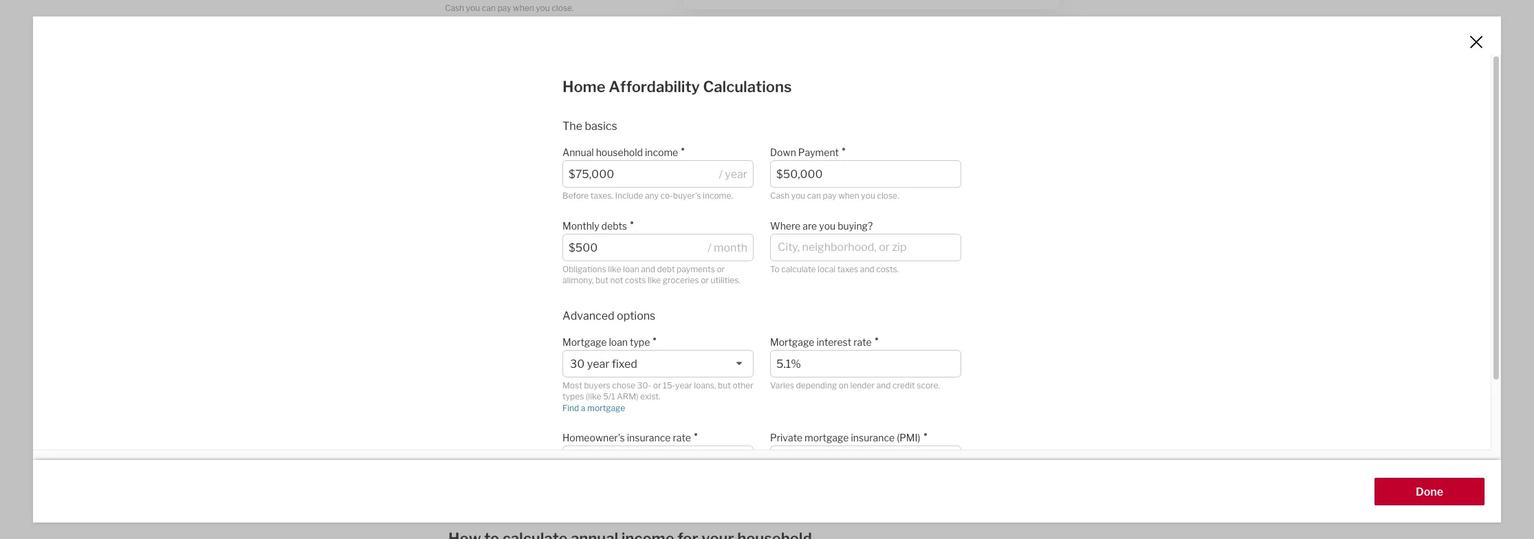 Task type: locate. For each thing, give the bounding box(es) containing it.
0 vertical spatial interest
[[817, 336, 852, 348]]

house.
[[898, 384, 932, 397]]

income inside our home affordability calculator estimates how much home you can afford by considering where you live, what your annual income is, how much you have saved for a down payment, and what your monthly debts or spending looks like. this estimate will give you a brief overview of what you can afford when considering buying a house.
[[485, 365, 523, 378]]

0 horizontal spatial home
[[470, 346, 499, 359]]

private mortgage insurance (pmi). required field. element
[[770, 425, 955, 446]]

1 horizontal spatial home
[[685, 480, 715, 493]]

house inside go one step further by applying some of the advanced filters for a more precise picture of what you can afford for a future residence by including the costs associated with homeownership. the advanced options include things like monthly homeowners insurance, mortgage interest rate, private mortgage insurance (when applicable), loan type, and the property tax rate. the more variables you enter into the home affordability calculator will result in a closer approximation of how much house you can afford.
[[480, 500, 511, 513]]

the up annual
[[563, 120, 582, 133]]

1 horizontal spatial insurance
[[785, 461, 835, 474]]

monthly up property
[[994, 442, 1036, 455]]

15-
[[663, 380, 675, 390]]

mortgage for mortgage loan type
[[563, 336, 607, 348]]

obligations like loan and debt payments or alimony, but not costs like groceries or utilities.
[[563, 264, 741, 286]]

year right 30
[[587, 357, 610, 371]]

1 horizontal spatial pay
[[823, 191, 837, 201]]

where
[[912, 346, 944, 359]]

year left loans,
[[675, 380, 692, 390]]

before
[[563, 191, 589, 201]]

debts up the credit
[[900, 365, 929, 378]]

1 mortgage from the left
[[563, 336, 607, 348]]

mortgage down homeowner's
[[573, 461, 624, 474]]

but
[[596, 275, 609, 286], [718, 380, 731, 390]]

2 vertical spatial calculate
[[613, 297, 696, 320]]

of right "picture"
[[893, 423, 903, 436]]

afford down the payment,
[[726, 384, 758, 397]]

to calculate local taxes and costs. up before
[[445, 176, 574, 186]]

1 vertical spatial to
[[770, 264, 780, 274]]

a up loans,
[[691, 365, 697, 378]]

advanced up with
[[675, 423, 725, 436]]

costs down applying
[[584, 442, 612, 455]]

1 vertical spatial city, neighborhood, or zip search field
[[770, 234, 961, 261]]

costs inside obligations like loan and debt payments or alimony, but not costs like groceries or utilities.
[[625, 275, 646, 286]]

1 horizontal spatial for
[[759, 423, 774, 436]]

but for alimony,
[[596, 275, 609, 286]]

how down property
[[1028, 480, 1050, 493]]

0 vertical spatial to
[[445, 176, 454, 186]]

0 horizontal spatial when
[[513, 2, 534, 13]]

1 vertical spatial cash you can pay when you close.
[[770, 191, 899, 201]]

0 vertical spatial /
[[719, 168, 723, 181]]

alimony,
[[563, 275, 594, 286]]

0 vertical spatial advanced
[[675, 423, 725, 436]]

by down "find"
[[551, 423, 563, 436]]

like.
[[1024, 365, 1044, 378]]

monthly debts
[[563, 220, 627, 232]]

a left brief
[[560, 384, 566, 397]]

mortgage interest rate
[[770, 336, 872, 348]]

0 horizontal spatial calculator
[[566, 346, 616, 359]]

or down payments
[[701, 275, 709, 286]]

interest down associated
[[626, 461, 666, 474]]

taxes inside home affordability calculations "dialog"
[[837, 264, 858, 274]]

costs. up before
[[551, 176, 574, 186]]

2 vertical spatial the
[[492, 480, 512, 493]]

like down debt at the left of the page
[[648, 275, 661, 286]]

0 horizontal spatial taxes
[[512, 176, 533, 186]]

have
[[614, 365, 639, 378]]

1 horizontal spatial by
[[551, 423, 563, 436]]

a inside most buyers chose 30- or 15-year loans, but other types (like 5/1 arm) exist. find a mortgage
[[581, 403, 586, 413]]

1 horizontal spatial year
[[675, 380, 692, 390]]

on
[[839, 380, 849, 390]]

insurance,
[[518, 461, 571, 474]]

to inside home affordability calculations "dialog"
[[770, 264, 780, 274]]

what
[[990, 346, 1015, 359], [802, 365, 827, 378], [657, 384, 682, 397], [906, 423, 931, 436]]

private mortgage insurance (pmi)
[[770, 432, 921, 444]]

mortgage up (when on the right bottom of page
[[805, 432, 849, 444]]

(when
[[837, 461, 869, 474]]

0 vertical spatial cash
[[445, 2, 464, 13]]

homeownership.
[[697, 442, 782, 455]]

by inside our home affordability calculator estimates how much home you can afford by considering where you live, what your annual income is, how much you have saved for a down payment, and what your monthly debts or spending looks like. this estimate will give you a brief overview of what you can afford when considering buying a house.
[[835, 346, 847, 359]]

1 vertical spatial like
[[648, 275, 661, 286]]

loan down things
[[931, 461, 952, 474]]

0 vertical spatial local
[[492, 176, 510, 186]]

will inside go one step further by applying some of the advanced filters for a more precise picture of what you can afford for a future residence by including the costs associated with homeownership. the advanced options include things like monthly homeowners insurance, mortgage interest rate, private mortgage insurance (when applicable), loan type, and the property tax rate. the more variables you enter into the home affordability calculator will result in a closer approximation of how much house you can afford.
[[834, 480, 851, 493]]

0 vertical spatial calculate
[[456, 176, 491, 186]]

for up 15- at the left bottom of page
[[674, 365, 689, 378]]

the inside home affordability calculations "dialog"
[[563, 120, 582, 133]]

0 vertical spatial pay
[[498, 2, 511, 13]]

0 vertical spatial the
[[563, 120, 582, 133]]

1 vertical spatial house
[[480, 500, 511, 513]]

0 vertical spatial options
[[617, 309, 656, 322]]

a left future
[[1026, 423, 1032, 436]]

can
[[482, 2, 496, 13], [807, 191, 821, 201], [780, 346, 799, 359], [706, 384, 724, 397], [955, 423, 973, 436], [534, 500, 553, 513]]

0 horizontal spatial costs
[[584, 442, 612, 455]]

house up mortgage interest rate
[[797, 297, 853, 320]]

considering up lender
[[850, 346, 910, 359]]

much down "tax"
[[448, 500, 477, 513]]

will left give
[[496, 384, 513, 397]]

city, neighborhood, or zip search field up before
[[445, 146, 653, 173]]

varies depending on lender and credit score.
[[770, 380, 940, 390]]

house
[[797, 297, 853, 320], [480, 500, 511, 513]]

2 vertical spatial when
[[760, 384, 788, 397]]

1 vertical spatial income
[[485, 365, 523, 378]]

year inside most buyers chose 30- or 15-year loans, but other types (like 5/1 arm) exist. find a mortgage
[[675, 380, 692, 390]]

for right "filters"
[[759, 423, 774, 436]]

costs. up you can afford
[[876, 264, 899, 274]]

1 horizontal spatial cash you can pay when you close.
[[770, 191, 899, 201]]

more down insurance,
[[515, 480, 542, 493]]

more
[[785, 423, 812, 436], [515, 480, 542, 493]]

/ left month
[[708, 241, 712, 254]]

most
[[563, 380, 582, 390]]

income up annual household income text box
[[645, 147, 678, 158]]

but inside obligations like loan and debt payments or alimony, but not costs like groceries or utilities.
[[596, 275, 609, 286]]

/ month
[[708, 241, 748, 254]]

to calculate local taxes and costs. down where are you buying?
[[770, 264, 899, 274]]

give
[[515, 384, 537, 397]]

or
[[717, 264, 725, 274], [701, 275, 709, 286], [931, 365, 942, 378], [653, 380, 661, 390]]

of up associated
[[642, 423, 653, 436]]

debt
[[657, 264, 675, 274]]

income left the is, at the bottom left of the page
[[485, 365, 523, 378]]

with
[[673, 442, 695, 455]]

brief
[[569, 384, 593, 397]]

interest
[[817, 336, 852, 348], [626, 461, 666, 474]]

mortgage up 30
[[563, 336, 607, 348]]

mortgage for mortgage interest rate
[[770, 336, 815, 348]]

of down property
[[1015, 480, 1026, 493]]

buyer's
[[673, 191, 701, 201]]

1 horizontal spatial your
[[1018, 346, 1041, 359]]

basics
[[585, 120, 617, 133]]

how
[[700, 297, 738, 320], [672, 346, 694, 359], [538, 365, 560, 378], [1028, 480, 1050, 493]]

pay inside home affordability calculations "dialog"
[[823, 191, 837, 201]]

1 horizontal spatial costs
[[625, 275, 646, 286]]

2 vertical spatial loan
[[931, 461, 952, 474]]

2 horizontal spatial like
[[974, 442, 992, 455]]

close. inside home affordability calculations "dialog"
[[877, 191, 899, 201]]

afford inside go one step further by applying some of the advanced filters for a more precise picture of what you can afford for a future residence by including the costs associated with homeownership. the advanced options include things like monthly homeowners insurance, mortgage interest rate, private mortgage insurance (when applicable), loan type, and the property tax rate. the more variables you enter into the home affordability calculator will result in a closer approximation of how much house you can afford.
[[976, 423, 1007, 436]]

mortgage down 5/1
[[587, 403, 625, 413]]

afford up depending
[[801, 346, 833, 359]]

like up the type,
[[974, 442, 992, 455]]

how up 15- at the left bottom of page
[[672, 346, 694, 359]]

mortgage
[[587, 403, 625, 413], [805, 432, 849, 444], [573, 461, 624, 474], [732, 461, 783, 474]]

affordability up the is, at the bottom left of the page
[[502, 346, 564, 359]]

home affordability calculations dialog
[[33, 17, 1501, 523]]

City, neighborhood, or zip search field
[[445, 146, 653, 173], [770, 234, 961, 261]]

loan up not
[[623, 264, 639, 274]]

0 vertical spatial monthly
[[855, 365, 897, 378]]

the right rate.
[[492, 480, 512, 493]]

1 vertical spatial but
[[718, 380, 731, 390]]

a
[[691, 365, 697, 378], [560, 384, 566, 397], [890, 384, 896, 397], [581, 403, 586, 413], [776, 423, 782, 436], [1026, 423, 1032, 436], [897, 480, 903, 493]]

local
[[492, 176, 510, 186], [818, 264, 836, 274]]

insurance left with
[[627, 432, 671, 444]]

0 horizontal spatial for
[[674, 365, 689, 378]]

1 vertical spatial interest
[[626, 461, 666, 474]]

like up not
[[608, 264, 621, 274]]

costs.
[[551, 176, 574, 186], [876, 264, 899, 274]]

go
[[448, 423, 463, 436]]

for
[[674, 365, 689, 378], [759, 423, 774, 436], [1009, 423, 1024, 436]]

house down rate.
[[480, 500, 511, 513]]

or inside most buyers chose 30- or 15-year loans, but other types (like 5/1 arm) exist. find a mortgage
[[653, 380, 661, 390]]

the down applying
[[565, 442, 582, 455]]

1 vertical spatial by
[[551, 423, 563, 436]]

1 vertical spatial calculate
[[781, 264, 816, 274]]

rate,
[[668, 461, 691, 474]]

what up the include
[[906, 423, 931, 436]]

0 vertical spatial by
[[835, 346, 847, 359]]

more left precise
[[785, 423, 812, 436]]

interest up mortgage interest rate text field
[[817, 336, 852, 348]]

1 horizontal spatial options
[[859, 442, 898, 455]]

rate up mortgage interest rate text field
[[854, 336, 872, 348]]

debts
[[601, 220, 627, 232], [900, 365, 929, 378]]

1 horizontal spatial local
[[818, 264, 836, 274]]

into
[[644, 480, 664, 493]]

1 horizontal spatial to calculate local taxes and costs.
[[770, 264, 899, 274]]

most buyers chose 30- or 15-year loans, but other types (like 5/1 arm) exist. find a mortgage
[[563, 380, 754, 413]]

1 vertical spatial when
[[838, 191, 859, 201]]

loan left 'type'
[[609, 336, 628, 348]]

a left house.
[[890, 384, 896, 397]]

or left 15- at the left bottom of page
[[653, 380, 661, 390]]

0 horizontal spatial insurance
[[627, 432, 671, 444]]

Down Payment text field
[[776, 168, 955, 181]]

what up looks
[[990, 346, 1015, 359]]

0 vertical spatial costs.
[[551, 176, 574, 186]]

2 vertical spatial afford
[[976, 423, 1007, 436]]

will down (when on the right bottom of page
[[834, 480, 851, 493]]

how down the utilities.
[[700, 297, 738, 320]]

annual household income. required field. element
[[563, 140, 747, 160]]

or up score.
[[931, 365, 942, 378]]

city, neighborhood, or zip search field down buying?
[[770, 234, 961, 261]]

buying
[[853, 384, 888, 397]]

insurance inside homeowner's insurance rate. required field. element
[[627, 432, 671, 444]]

mortgage up varies
[[770, 336, 815, 348]]

considering
[[850, 346, 910, 359], [791, 384, 851, 397]]

0 vertical spatial will
[[496, 384, 513, 397]]

/ up income.
[[719, 168, 723, 181]]

calculate
[[456, 176, 491, 186], [781, 264, 816, 274], [613, 297, 696, 320]]

0 vertical spatial like
[[608, 264, 621, 274]]

options down "picture"
[[859, 442, 898, 455]]

1 horizontal spatial close.
[[877, 191, 899, 201]]

homeowner's
[[563, 432, 625, 444]]

2 vertical spatial year
[[675, 380, 692, 390]]

0 vertical spatial house
[[797, 297, 853, 320]]

1 horizontal spatial monthly
[[994, 442, 1036, 455]]

monthly debts. required field. element
[[563, 213, 747, 234]]

affordability down homeownership.
[[717, 480, 779, 493]]

of
[[644, 384, 654, 397], [642, 423, 653, 436], [893, 423, 903, 436], [1015, 480, 1026, 493]]

Monthly debts text field
[[569, 241, 705, 254]]

insurance down private
[[785, 461, 835, 474]]

income
[[645, 147, 678, 158], [485, 365, 523, 378]]

associated
[[615, 442, 670, 455]]

1 horizontal spatial affordability
[[717, 480, 779, 493]]

local inside home affordability calculations "dialog"
[[818, 264, 836, 274]]

things
[[940, 442, 972, 455]]

0 vertical spatial considering
[[850, 346, 910, 359]]

estimate
[[448, 384, 494, 397]]

for inside our home affordability calculator estimates how much home you can afford by considering where you live, what your annual income is, how much you have saved for a down payment, and what your monthly debts or spending looks like. this estimate will give you a brief overview of what you can afford when considering buying a house.
[[674, 365, 689, 378]]

0 vertical spatial year
[[725, 168, 748, 181]]

the down rate, on the bottom of the page
[[666, 480, 683, 493]]

of down saved
[[644, 384, 654, 397]]

0 horizontal spatial your
[[830, 365, 853, 378]]

rate for homeowner's insurance rate
[[673, 432, 691, 444]]

annual household income
[[563, 147, 678, 158]]

precise
[[814, 423, 852, 436]]

a right in
[[897, 480, 903, 493]]

year for 30
[[587, 357, 610, 371]]

what up depending
[[802, 365, 827, 378]]

2 mortgage from the left
[[770, 336, 815, 348]]

2 vertical spatial by
[[501, 442, 514, 455]]

1 vertical spatial costs
[[584, 442, 612, 455]]

income inside home affordability calculations "dialog"
[[645, 147, 678, 158]]

1 horizontal spatial cash
[[770, 191, 790, 201]]

1 vertical spatial debts
[[900, 365, 929, 378]]

for left future
[[1009, 423, 1024, 436]]

interest inside go one step further by applying some of the advanced filters for a more precise picture of what you can afford for a future residence by including the costs associated with homeownership. the advanced options include things like monthly homeowners insurance, mortgage interest rate, private mortgage insurance (when applicable), loan type, and the property tax rate. the more variables you enter into the home affordability calculator will result in a closer approximation of how much house you can afford.
[[626, 461, 666, 474]]

1 vertical spatial close.
[[877, 191, 899, 201]]

rate for mortgage interest rate
[[854, 336, 872, 348]]

mortgage loan type. required field. element
[[563, 329, 747, 350]]

home down private
[[685, 480, 715, 493]]

by up the on
[[835, 346, 847, 359]]

step
[[487, 423, 510, 436]]

debts up the monthly debts text box
[[601, 220, 627, 232]]

home right our
[[470, 346, 499, 359]]

1 vertical spatial taxes
[[837, 264, 858, 274]]

mortgage inside "element"
[[805, 432, 849, 444]]

calculator up the buyers
[[566, 346, 616, 359]]

affordability
[[502, 346, 564, 359], [717, 480, 779, 493]]

much up mortgage interest rate
[[742, 297, 793, 320]]

cash inside home affordability calculations "dialog"
[[770, 191, 790, 201]]

0 horizontal spatial rate
[[673, 432, 691, 444]]

taxes.
[[591, 191, 613, 201]]

1 horizontal spatial advanced
[[807, 442, 857, 455]]

rate up rate, on the bottom of the page
[[673, 432, 691, 444]]

how we calculate how much house you can afford
[[536, 297, 988, 320]]

year
[[725, 168, 748, 181], [587, 357, 610, 371], [675, 380, 692, 390]]

by down step on the bottom
[[501, 442, 514, 455]]

your up like.
[[1018, 346, 1041, 359]]

or up the utilities.
[[717, 264, 725, 274]]

to
[[445, 176, 454, 186], [770, 264, 780, 274]]

1 vertical spatial costs.
[[876, 264, 899, 274]]

insurance left the (pmi)
[[851, 432, 895, 444]]

options inside home affordability calculations "dialog"
[[617, 309, 656, 322]]

calculator
[[566, 346, 616, 359], [781, 480, 832, 493]]

find
[[563, 403, 579, 413]]

0 vertical spatial rate
[[854, 336, 872, 348]]

2 horizontal spatial when
[[838, 191, 859, 201]]

type,
[[955, 461, 980, 474]]

considering up precise
[[791, 384, 851, 397]]

but inside most buyers chose 30- or 15-year loans, but other types (like 5/1 arm) exist. find a mortgage
[[718, 380, 731, 390]]

0 vertical spatial affordability
[[502, 346, 564, 359]]

1 vertical spatial affordability
[[717, 480, 779, 493]]

how inside go one step further by applying some of the advanced filters for a more precise picture of what you can afford for a future residence by including the costs associated with homeownership. the advanced options include things like monthly homeowners insurance, mortgage interest rate, private mortgage insurance (when applicable), loan type, and the property tax rate. the more variables you enter into the home affordability calculator will result in a closer approximation of how much house you can afford.
[[1028, 480, 1050, 493]]

1 horizontal spatial rate
[[854, 336, 872, 348]]

the right homeownership.
[[785, 442, 805, 455]]

but for loans,
[[718, 380, 731, 390]]

home up the payment,
[[727, 346, 757, 359]]

1 horizontal spatial when
[[760, 384, 788, 397]]

but down the down
[[718, 380, 731, 390]]

0 horizontal spatial affordability
[[502, 346, 564, 359]]

options up 'type'
[[617, 309, 656, 322]]

down payment. required field. element
[[770, 140, 955, 160]]

0 vertical spatial taxes
[[512, 176, 533, 186]]

private
[[694, 461, 730, 474]]

1 vertical spatial pay
[[823, 191, 837, 201]]

0 horizontal spatial income
[[485, 365, 523, 378]]

a right "find"
[[581, 403, 586, 413]]

1 vertical spatial more
[[515, 480, 542, 493]]

live,
[[968, 346, 987, 359]]

0 horizontal spatial to calculate local taxes and costs.
[[445, 176, 574, 186]]

0 vertical spatial calculator
[[566, 346, 616, 359]]

0 horizontal spatial costs.
[[551, 176, 574, 186]]

picture
[[854, 423, 890, 436]]

0 horizontal spatial options
[[617, 309, 656, 322]]

and
[[535, 176, 549, 186], [641, 264, 655, 274], [860, 264, 874, 274], [780, 365, 800, 378], [877, 380, 891, 390], [983, 461, 1002, 474]]

homeowner's insurance rate. required field. element
[[563, 425, 747, 446]]

but left not
[[596, 275, 609, 286]]

taxes
[[512, 176, 533, 186], [837, 264, 858, 274]]

advanced down precise
[[807, 442, 857, 455]]

your up the on
[[830, 365, 853, 378]]

1 vertical spatial /
[[708, 241, 712, 254]]

(like
[[586, 392, 601, 402]]

1 vertical spatial the
[[785, 442, 805, 455]]

year up income.
[[725, 168, 748, 181]]

insurance
[[627, 432, 671, 444], [851, 432, 895, 444], [785, 461, 835, 474]]

afford up the type,
[[976, 423, 1007, 436]]

closer
[[905, 480, 936, 493]]

mortgage down homeownership.
[[732, 461, 783, 474]]

1 vertical spatial afford
[[726, 384, 758, 397]]

when inside our home affordability calculator estimates how much home you can afford by considering where you live, what your annual income is, how much you have saved for a down payment, and what your monthly debts or spending looks like. this estimate will give you a brief overview of what you can afford when considering buying a house.
[[760, 384, 788, 397]]



Task type: vqa. For each thing, say whether or not it's contained in the screenshot.
Property details details
no



Task type: describe. For each thing, give the bounding box(es) containing it.
affordability
[[609, 78, 700, 96]]

include
[[900, 442, 937, 455]]

0 horizontal spatial afford
[[726, 384, 758, 397]]

1 horizontal spatial more
[[785, 423, 812, 436]]

1 vertical spatial advanced
[[807, 442, 857, 455]]

0 horizontal spatial like
[[608, 264, 621, 274]]

or inside our home affordability calculator estimates how much home you can afford by considering where you live, what your annual income is, how much you have saved for a down payment, and what your monthly debts or spending looks like. this estimate will give you a brief overview of what you can afford when considering buying a house.
[[931, 365, 942, 378]]

what down saved
[[657, 384, 682, 397]]

done button
[[1375, 478, 1485, 505]]

much up the down
[[696, 346, 725, 359]]

will inside our home affordability calculator estimates how much home you can afford by considering where you live, what your annual income is, how much you have saved for a down payment, and what your monthly debts or spending looks like. this estimate will give you a brief overview of what you can afford when considering buying a house.
[[496, 384, 513, 397]]

the up associated
[[655, 423, 672, 436]]

and inside go one step further by applying some of the advanced filters for a more precise picture of what you can afford for a future residence by including the costs associated with homeownership. the advanced options include things like monthly homeowners insurance, mortgage interest rate, private mortgage insurance (when applicable), loan type, and the property tax rate. the more variables you enter into the home affordability calculator will result in a closer approximation of how much house you can afford.
[[983, 461, 1002, 474]]

costs. inside home affordability calculations "dialog"
[[876, 264, 899, 274]]

payments
[[677, 264, 715, 274]]

0 horizontal spatial pay
[[498, 2, 511, 13]]

mortgage loan type
[[563, 336, 650, 348]]

insurance inside go one step further by applying some of the advanced filters for a more precise picture of what you can afford for a future residence by including the costs associated with homeownership. the advanced options include things like monthly homeowners insurance, mortgage interest rate, private mortgage insurance (when applicable), loan type, and the property tax rate. the more variables you enter into the home affordability calculator will result in a closer approximation of how much house you can afford.
[[785, 461, 835, 474]]

approximation
[[939, 480, 1013, 493]]

0 horizontal spatial by
[[501, 442, 514, 455]]

0 vertical spatial afford
[[801, 346, 833, 359]]

co-
[[661, 191, 673, 201]]

0 vertical spatial when
[[513, 2, 534, 13]]

costs inside go one step further by applying some of the advanced filters for a more precise picture of what you can afford for a future residence by including the costs associated with homeownership. the advanced options include things like monthly homeowners insurance, mortgage interest rate, private mortgage insurance (when applicable), loan type, and the property tax rate. the more variables you enter into the home affordability calculator will result in a closer approximation of how much house you can afford.
[[584, 442, 612, 455]]

1 horizontal spatial house
[[797, 297, 853, 320]]

obligations
[[563, 264, 606, 274]]

0 horizontal spatial to
[[445, 176, 454, 186]]

30-
[[637, 380, 651, 390]]

tax
[[448, 480, 465, 493]]

some
[[611, 423, 640, 436]]

calculations
[[703, 78, 792, 96]]

further
[[512, 423, 548, 436]]

homeowner's insurance rate
[[563, 432, 691, 444]]

home
[[563, 78, 606, 96]]

mortgage inside most buyers chose 30- or 15-year loans, but other types (like 5/1 arm) exist. find a mortgage
[[587, 403, 625, 413]]

rate.
[[467, 480, 490, 493]]

monthly inside go one step further by applying some of the advanced filters for a more precise picture of what you can afford for a future residence by including the costs associated with homeownership. the advanced options include things like monthly homeowners insurance, mortgage interest rate, private mortgage insurance (when applicable), loan type, and the property tax rate. the more variables you enter into the home affordability calculator will result in a closer approximation of how much house you can afford.
[[994, 442, 1036, 455]]

how right the is, at the bottom left of the page
[[538, 365, 560, 378]]

city, neighborhood, or zip search field inside home affordability calculations "dialog"
[[770, 234, 961, 261]]

credit
[[893, 380, 915, 390]]

0 horizontal spatial cash
[[445, 2, 464, 13]]

30
[[570, 357, 585, 371]]

0 horizontal spatial local
[[492, 176, 510, 186]]

any
[[645, 191, 659, 201]]

month
[[714, 241, 748, 254]]

mortgage interest rate. required field. element
[[770, 329, 955, 350]]

debts inside our home affordability calculator estimates how much home you can afford by considering where you live, what your annual income is, how much you have saved for a down payment, and what your monthly debts or spending looks like. this estimate will give you a brief overview of what you can afford when considering buying a house.
[[900, 365, 929, 378]]

score.
[[917, 380, 940, 390]]

2 horizontal spatial for
[[1009, 423, 1024, 436]]

our home affordability calculator estimates how much home you can afford by considering where you live, what your annual income is, how much you have saved for a down payment, and what your monthly debts or spending looks like. this estimate will give you a brief overview of what you can afford when considering buying a house.
[[448, 346, 1068, 397]]

property
[[1023, 461, 1068, 474]]

30 year fixed
[[570, 357, 637, 371]]

much inside go one step further by applying some of the advanced filters for a more precise picture of what you can afford for a future residence by including the costs associated with homeownership. the advanced options include things like monthly homeowners insurance, mortgage interest rate, private mortgage insurance (when applicable), loan type, and the property tax rate. the more variables you enter into the home affordability calculator will result in a closer approximation of how much house you can afford.
[[448, 500, 477, 513]]

1 horizontal spatial calculate
[[613, 297, 696, 320]]

are
[[803, 220, 817, 232]]

overview
[[595, 384, 641, 397]]

in
[[885, 480, 894, 493]]

saved
[[641, 365, 672, 378]]

result
[[853, 480, 883, 493]]

what inside go one step further by applying some of the advanced filters for a more precise picture of what you can afford for a future residence by including the costs associated with homeownership. the advanced options include things like monthly homeowners insurance, mortgage interest rate, private mortgage insurance (when applicable), loan type, and the property tax rate. the more variables you enter into the home affordability calculator will result in a closer approximation of how much house you can afford.
[[906, 423, 931, 436]]

home inside go one step further by applying some of the advanced filters for a more precise picture of what you can afford for a future residence by including the costs associated with homeownership. the advanced options include things like monthly homeowners insurance, mortgage interest rate, private mortgage insurance (when applicable), loan type, and the property tax rate. the more variables you enter into the home affordability calculator will result in a closer approximation of how much house you can afford.
[[685, 480, 715, 493]]

annual
[[448, 365, 482, 378]]

where are you buying?
[[770, 220, 873, 232]]

calculator inside our home affordability calculator estimates how much home you can afford by considering where you live, what your annual income is, how much you have saved for a down payment, and what your monthly debts or spending looks like. this estimate will give you a brief overview of what you can afford when considering buying a house.
[[566, 346, 616, 359]]

future
[[1035, 423, 1066, 436]]

calculate inside home affordability calculations "dialog"
[[781, 264, 816, 274]]

monthly inside our home affordability calculator estimates how much home you can afford by considering where you live, what your annual income is, how much you have saved for a down payment, and what your monthly debts or spending looks like. this estimate will give you a brief overview of what you can afford when considering buying a house.
[[855, 365, 897, 378]]

groceries
[[663, 275, 699, 286]]

and inside obligations like loan and debt payments or alimony, but not costs like groceries or utilities.
[[641, 264, 655, 274]]

how
[[536, 297, 578, 320]]

(pmi)
[[897, 432, 921, 444]]

debts inside home affordability calculations "dialog"
[[601, 220, 627, 232]]

home affordability calculations
[[563, 78, 792, 96]]

0 vertical spatial city, neighborhood, or zip search field
[[445, 146, 653, 173]]

2 horizontal spatial home
[[727, 346, 757, 359]]

1 horizontal spatial like
[[648, 275, 661, 286]]

1 vertical spatial your
[[830, 365, 853, 378]]

advanced options
[[563, 309, 656, 322]]

down
[[770, 147, 796, 158]]

of inside our home affordability calculator estimates how much home you can afford by considering where you live, what your annual income is, how much you have saved for a down payment, and what your monthly debts or spending looks like. this estimate will give you a brief overview of what you can afford when considering buying a house.
[[644, 384, 654, 397]]

other
[[733, 380, 754, 390]]

0 horizontal spatial cash you can pay when you close.
[[445, 2, 574, 13]]

advanced
[[563, 309, 615, 322]]

options inside go one step further by applying some of the advanced filters for a more precise picture of what you can afford for a future residence by including the costs associated with homeownership. the advanced options include things like monthly homeowners insurance, mortgage interest rate, private mortgage insurance (when applicable), loan type, and the property tax rate. the more variables you enter into the home affordability calculator will result in a closer approximation of how much house you can afford.
[[859, 442, 898, 455]]

Annual household income text field
[[569, 168, 715, 181]]

residence
[[448, 442, 499, 455]]

exist.
[[640, 392, 661, 402]]

affordability inside our home affordability calculator estimates how much home you can afford by considering where you live, what your annual income is, how much you have saved for a down payment, and what your monthly debts or spending looks like. this estimate will give you a brief overview of what you can afford when considering buying a house.
[[502, 346, 564, 359]]

like inside go one step further by applying some of the advanced filters for a more precise picture of what you can afford for a future residence by including the costs associated with homeownership. the advanced options include things like monthly homeowners insurance, mortgage interest rate, private mortgage insurance (when applicable), loan type, and the property tax rate. the more variables you enter into the home affordability calculator will result in a closer approximation of how much house you can afford.
[[974, 442, 992, 455]]

0 horizontal spatial the
[[492, 480, 512, 493]]

interest inside home affordability calculations "dialog"
[[817, 336, 852, 348]]

buyers
[[584, 380, 610, 390]]

loan inside go one step further by applying some of the advanced filters for a more precise picture of what you can afford for a future residence by including the costs associated with homeownership. the advanced options include things like monthly homeowners insurance, mortgage interest rate, private mortgage insurance (when applicable), loan type, and the property tax rate. the more variables you enter into the home affordability calculator will result in a closer approximation of how much house you can afford.
[[931, 461, 952, 474]]

household
[[596, 147, 643, 158]]

one
[[466, 423, 485, 436]]

down payment
[[770, 147, 839, 158]]

homeowners
[[448, 461, 516, 474]]

applying
[[566, 423, 609, 436]]

1 vertical spatial loan
[[609, 336, 628, 348]]

calculator inside go one step further by applying some of the advanced filters for a more precise picture of what you can afford for a future residence by including the costs associated with homeownership. the advanced options include things like monthly homeowners insurance, mortgage interest rate, private mortgage insurance (when applicable), loan type, and the property tax rate. the more variables you enter into the home affordability calculator will result in a closer approximation of how much house you can afford.
[[781, 480, 832, 493]]

including
[[516, 442, 562, 455]]

private
[[770, 432, 803, 444]]

/ year
[[719, 168, 748, 181]]

1 vertical spatial considering
[[791, 384, 851, 397]]

0 horizontal spatial close.
[[552, 2, 574, 13]]

type
[[630, 336, 650, 348]]

go one step further by applying some of the advanced filters for a more precise picture of what you can afford for a future residence by including the costs associated with homeownership. the advanced options include things like monthly homeowners insurance, mortgage interest rate, private mortgage insurance (when applicable), loan type, and the property tax rate. the more variables you enter into the home affordability calculator will result in a closer approximation of how much house you can afford.
[[448, 423, 1068, 513]]

annual
[[563, 147, 594, 158]]

not
[[610, 275, 623, 286]]

before taxes. include any co-buyer's income.
[[563, 191, 733, 201]]

0 vertical spatial to calculate local taxes and costs.
[[445, 176, 574, 186]]

2 horizontal spatial the
[[785, 442, 805, 455]]

/ for / year
[[719, 168, 723, 181]]

loans,
[[694, 380, 716, 390]]

insurance inside the private mortgage insurance (pmi). required field. "element"
[[851, 432, 895, 444]]

chose
[[612, 380, 635, 390]]

year for /
[[725, 168, 748, 181]]

monthly
[[563, 220, 599, 232]]

variables
[[544, 480, 590, 493]]

afford.
[[555, 500, 589, 513]]

much up most
[[562, 365, 591, 378]]

to calculate local taxes and costs. inside home affordability calculations "dialog"
[[770, 264, 899, 274]]

a right "filters"
[[776, 423, 782, 436]]

loan inside obligations like loan and debt payments or alimony, but not costs like groceries or utilities.
[[623, 264, 639, 274]]

affordability inside go one step further by applying some of the advanced filters for a more precise picture of what you can afford for a future residence by including the costs associated with homeownership. the advanced options include things like monthly homeowners insurance, mortgage interest rate, private mortgage insurance (when applicable), loan type, and the property tax rate. the more variables you enter into the home affordability calculator will result in a closer approximation of how much house you can afford.
[[717, 480, 779, 493]]

varies
[[770, 380, 794, 390]]

the left property
[[1004, 461, 1021, 474]]

enter
[[614, 480, 641, 493]]

arm)
[[617, 392, 639, 402]]

include
[[615, 191, 643, 201]]

cash you can pay when you close. inside home affordability calculations "dialog"
[[770, 191, 899, 201]]

spending
[[945, 365, 992, 378]]

types
[[563, 392, 584, 402]]

you can afford
[[857, 297, 988, 320]]

and inside our home affordability calculator estimates how much home you can afford by considering where you live, what your annual income is, how much you have saved for a down payment, and what your monthly debts or spending looks like. this estimate will give you a brief overview of what you can afford when considering buying a house.
[[780, 365, 800, 378]]

payment
[[798, 147, 839, 158]]

down
[[700, 365, 728, 378]]

0 vertical spatial your
[[1018, 346, 1041, 359]]

/ for / month
[[708, 241, 712, 254]]

this
[[1046, 365, 1068, 378]]

fixed
[[612, 357, 637, 371]]

when inside home affordability calculations "dialog"
[[838, 191, 859, 201]]

find a mortgage link
[[563, 403, 625, 413]]

can inside home affordability calculations "dialog"
[[807, 191, 821, 201]]

Mortgage interest rate text field
[[776, 357, 955, 371]]



